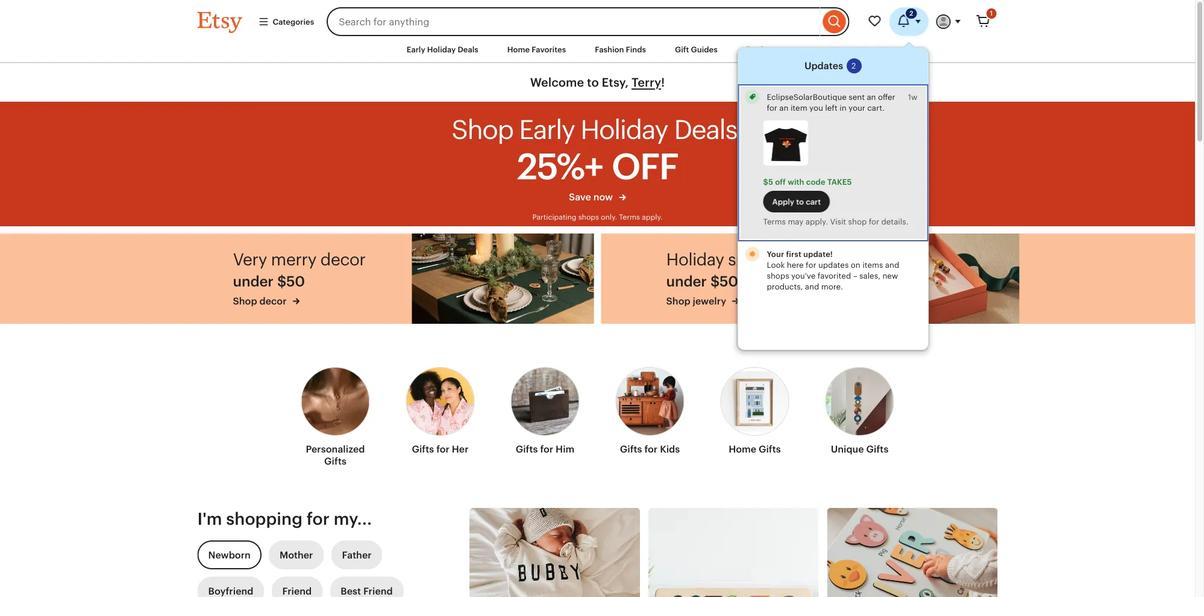 Task type: vqa. For each thing, say whether or not it's contained in the screenshot.
first "Cart" from right
no



Task type: locate. For each thing, give the bounding box(es) containing it.
personalized name puzzle with animals | baby, toddler, kids toys | wooden toys | baby shower | christmas gifts | first birthday girl and boy image
[[827, 509, 998, 598]]

favorited
[[818, 272, 851, 281]]

1 horizontal spatial to
[[796, 197, 804, 206]]

0 horizontal spatial shop
[[233, 296, 257, 307]]

1 horizontal spatial shops
[[767, 272, 789, 281]]

1 vertical spatial to
[[796, 197, 804, 206]]

early
[[407, 45, 425, 54], [519, 114, 575, 145]]

to
[[587, 76, 599, 90], [796, 197, 804, 206]]

menu bar
[[176, 36, 1020, 63]]

apply.
[[806, 217, 828, 226]]

welcome to etsy, terry !
[[530, 76, 665, 90]]

more.
[[821, 282, 843, 292]]

cart
[[806, 197, 821, 206]]

code
[[806, 177, 826, 187]]

holiday deals!
[[580, 114, 744, 145]]

0 horizontal spatial 2
[[852, 61, 856, 71]]

your
[[767, 250, 784, 259]]

1 link
[[969, 7, 998, 36]]

1 vertical spatial holiday
[[666, 250, 724, 269]]

to for welcome
[[587, 76, 599, 90]]

None search field
[[327, 7, 850, 36]]

0 horizontal spatial to
[[587, 76, 599, 90]]

2 under $50 from the left
[[666, 274, 738, 290]]

holiday
[[427, 45, 456, 54], [666, 250, 724, 269]]

shops down look
[[767, 272, 789, 281]]

baby powder &quot;bubby™&quot; everyday boys sweatshirt image
[[470, 509, 640, 598]]

details.
[[882, 217, 909, 226]]

updates banner
[[176, 0, 1020, 351]]

to inside button
[[796, 197, 804, 206]]

with
[[788, 177, 805, 187]]

1 vertical spatial 2
[[852, 61, 856, 71]]

under $50 down very
[[233, 274, 305, 290]]

1 vertical spatial home
[[729, 444, 757, 455]]

decor
[[320, 250, 366, 269], [260, 296, 287, 307]]

gifts for him
[[516, 444, 575, 455]]

products,
[[767, 282, 803, 292]]

1 friend from the left
[[282, 587, 312, 597]]

under $50 inside the holiday sparkle under $50 shop jewelry
[[666, 274, 738, 290]]

unique gifts
[[831, 444, 889, 455]]

home for home favorites
[[507, 45, 530, 54]]

2 inside popup button
[[910, 10, 914, 17]]

1 horizontal spatial early
[[519, 114, 575, 145]]

under $50
[[233, 274, 305, 290], [666, 274, 738, 290]]

shop decor link
[[233, 295, 366, 308]]

sent
[[849, 93, 865, 102]]

holiday left deals at the left top of the page
[[427, 45, 456, 54]]

and up new
[[885, 261, 900, 270]]

sales,
[[860, 272, 881, 281]]

update!
[[804, 250, 833, 259]]

home gifts
[[729, 444, 781, 455]]

home
[[507, 45, 530, 54], [729, 444, 757, 455]]

shop
[[452, 114, 513, 145], [233, 296, 257, 307], [666, 296, 691, 307]]

shop inside shop early holiday deals! 25%+ off save now
[[452, 114, 513, 145]]

decor down 'merry'
[[260, 296, 287, 307]]

1 under $50 from the left
[[233, 274, 305, 290]]

an up cart.
[[867, 93, 876, 102]]

1 horizontal spatial decor
[[320, 250, 366, 269]]

kids
[[660, 444, 680, 455]]

–
[[853, 272, 858, 281]]

for left my...
[[307, 510, 330, 529]]

gift guides link
[[666, 39, 727, 60]]

holiday up jewelry
[[666, 250, 724, 269]]

fashion finds
[[595, 45, 646, 54]]

0 vertical spatial home
[[507, 45, 530, 54]]

1 horizontal spatial holiday
[[666, 250, 724, 269]]

for left kids
[[645, 444, 658, 455]]

1 horizontal spatial home
[[729, 444, 757, 455]]

for inside eclipsesolarboutique sent an offer for an item you left in your cart.
[[767, 103, 778, 112]]

0 vertical spatial 2
[[910, 10, 914, 17]]

0 vertical spatial shops
[[578, 214, 599, 222]]

0 vertical spatial holiday
[[427, 45, 456, 54]]

1 horizontal spatial under $50
[[666, 274, 738, 290]]

eclipsesolarboutique sent an offer for an item you left in your cart.
[[767, 93, 896, 112]]

under $50 up jewelry
[[666, 274, 738, 290]]

2 horizontal spatial shop
[[666, 296, 691, 307]]

updates
[[805, 61, 843, 71]]

1 horizontal spatial and
[[885, 261, 900, 270]]

and down you've
[[805, 282, 819, 292]]

father
[[342, 550, 372, 561]]

0 vertical spatial and
[[885, 261, 900, 270]]

25%+ off
[[517, 146, 678, 187]]

apply to cart button
[[763, 191, 830, 213]]

a festive christmas table setting featuring two green table runners shown with glassware, serveware, and a candle centerpiece. image
[[412, 234, 594, 324]]

off
[[775, 177, 786, 187]]

0 horizontal spatial under $50
[[233, 274, 305, 290]]

participating
[[533, 214, 577, 222]]

friend
[[282, 587, 312, 597], [363, 587, 393, 597]]

apply
[[772, 197, 795, 206]]

gifts inside "link"
[[620, 444, 642, 455]]

offer
[[878, 93, 896, 102]]

an left item
[[780, 103, 789, 112]]

friend right best
[[363, 587, 393, 597]]

left
[[825, 103, 838, 112]]

eclipsesolarboutique
[[767, 93, 847, 102]]

categories button
[[249, 11, 323, 33]]

best
[[341, 587, 361, 597]]

0 vertical spatial decor
[[320, 250, 366, 269]]

0 horizontal spatial home
[[507, 45, 530, 54]]

for
[[767, 103, 778, 112], [869, 217, 880, 226], [806, 261, 816, 270], [436, 444, 450, 455], [540, 444, 553, 455], [645, 444, 658, 455], [307, 510, 330, 529]]

holiday inside the holiday sparkle under $50 shop jewelry
[[666, 250, 724, 269]]

friend down mother in the bottom left of the page
[[282, 587, 312, 597]]

categories
[[273, 17, 314, 26]]

1 vertical spatial shops
[[767, 272, 789, 281]]

shops down save now link
[[578, 214, 599, 222]]

1 vertical spatial early
[[519, 114, 575, 145]]

1 horizontal spatial friend
[[363, 587, 393, 597]]

guides
[[691, 45, 718, 54]]

early left deals at the left top of the page
[[407, 45, 425, 54]]

gifts
[[412, 444, 434, 455], [516, 444, 538, 455], [620, 444, 642, 455], [759, 444, 781, 455], [867, 444, 889, 455], [324, 456, 347, 467]]

personalized
[[306, 444, 365, 455]]

home inside menu bar
[[507, 45, 530, 54]]

early inside shop early holiday deals! 25%+ off save now
[[519, 114, 575, 145]]

gift
[[675, 45, 689, 54]]

$5 off with code take5
[[763, 177, 852, 187]]

may
[[788, 217, 804, 226]]

0 horizontal spatial friend
[[282, 587, 312, 597]]

1 horizontal spatial shop
[[452, 114, 513, 145]]

decor right 'merry'
[[320, 250, 366, 269]]

shop
[[848, 217, 867, 226]]

an
[[867, 93, 876, 102], [780, 103, 789, 112]]

and
[[885, 261, 900, 270], [805, 282, 819, 292]]

personalized gifts
[[306, 444, 365, 467]]

holiday sparkle under $50 shop jewelry
[[666, 250, 783, 307]]

for left item
[[767, 103, 778, 112]]

only.
[[601, 214, 617, 222]]

1 vertical spatial and
[[805, 282, 819, 292]]

new
[[883, 272, 898, 281]]

terms apply.
[[619, 214, 663, 222]]

boyfriend
[[208, 587, 253, 597]]

early down 'welcome'
[[519, 114, 575, 145]]

early holiday deals
[[407, 45, 478, 54]]

on
[[851, 261, 861, 270]]

shops inside 'your first update! look here for updates on items and shops you've favorited – sales, new products, and more.'
[[767, 272, 789, 281]]

to left etsy,
[[587, 76, 599, 90]]

0 horizontal spatial decor
[[260, 296, 287, 307]]

very merry decor under $50 shop decor
[[233, 250, 366, 307]]

favorites
[[532, 45, 566, 54]]

for left her in the left of the page
[[436, 444, 450, 455]]

home favorites
[[507, 45, 566, 54]]

1 vertical spatial an
[[780, 103, 789, 112]]

home for home gifts
[[729, 444, 757, 455]]

for right shop
[[869, 217, 880, 226]]

1
[[990, 10, 993, 17]]

2
[[910, 10, 914, 17], [852, 61, 856, 71]]

unique gifts link
[[826, 361, 894, 461]]

0 vertical spatial early
[[407, 45, 425, 54]]

him
[[556, 444, 575, 455]]

1 horizontal spatial 2
[[910, 10, 914, 17]]

0 vertical spatial to
[[587, 76, 599, 90]]

0 horizontal spatial holiday
[[427, 45, 456, 54]]

for down update!
[[806, 261, 816, 270]]

terms may apply. visit shop for details.
[[763, 217, 909, 226]]

you
[[810, 103, 823, 112]]

welcome
[[530, 76, 584, 90]]

shop inside the holiday sparkle under $50 shop jewelry
[[666, 296, 691, 307]]

0 horizontal spatial an
[[780, 103, 789, 112]]

to left cart
[[796, 197, 804, 206]]

for left 'him'
[[540, 444, 553, 455]]

look
[[767, 261, 785, 270]]

0 vertical spatial an
[[867, 93, 876, 102]]

unique
[[831, 444, 864, 455]]



Task type: describe. For each thing, give the bounding box(es) containing it.
my...
[[334, 510, 372, 529]]

cart.
[[868, 103, 885, 112]]

0 horizontal spatial early
[[407, 45, 425, 54]]

shopping
[[226, 510, 303, 529]]

none search field inside updates banner
[[327, 7, 850, 36]]

1w
[[908, 93, 918, 102]]

i'm
[[197, 510, 222, 529]]

item
[[791, 103, 808, 112]]

i'm shopping for my...
[[197, 510, 372, 529]]

sparkle
[[728, 250, 783, 269]]

gifts for her link
[[406, 361, 475, 461]]

shop early holiday deals! 25%+ off save now
[[452, 114, 744, 203]]

to for apply
[[796, 197, 804, 206]]

shop inside very merry decor under $50 shop decor
[[233, 296, 257, 307]]

terms
[[763, 217, 786, 226]]

1 vertical spatial decor
[[260, 296, 287, 307]]

fashion
[[595, 45, 624, 54]]

you've
[[791, 272, 816, 281]]

participating shops only. terms apply.
[[533, 214, 663, 222]]

1 horizontal spatial an
[[867, 93, 876, 102]]

for inside "link"
[[645, 444, 658, 455]]

fashion finds link
[[586, 39, 655, 60]]

apply to cart
[[772, 197, 821, 206]]

2 button
[[889, 7, 929, 36]]

in
[[840, 103, 847, 112]]

2 friend from the left
[[363, 587, 393, 597]]

your first update! look here for updates on items and shops you've favorited – sales, new products, and more.
[[767, 250, 900, 292]]

gifts inside personalized gifts
[[324, 456, 347, 467]]

under $50 inside very merry decor under $50 shop decor
[[233, 274, 305, 290]]

etsy,
[[602, 76, 629, 90]]

updates
[[819, 261, 849, 270]]

gifts for kids
[[620, 444, 680, 455]]

merry
[[271, 250, 316, 269]]

her
[[452, 444, 469, 455]]

finds
[[626, 45, 646, 54]]

first
[[786, 250, 802, 259]]

here
[[787, 261, 804, 270]]

for inside 'your first update! look here for updates on items and shops you've favorited – sales, new products, and more.'
[[806, 261, 816, 270]]

mother
[[280, 550, 313, 561]]

save
[[569, 192, 591, 203]]

gifts for her
[[412, 444, 469, 455]]

now
[[594, 192, 613, 203]]

items
[[863, 261, 883, 270]]

terry link
[[632, 76, 661, 90]]

Search for anything text field
[[327, 7, 820, 36]]

gifts for kids link
[[616, 361, 684, 461]]

jewelry
[[693, 296, 726, 307]]

visit
[[830, 217, 846, 226]]

home gifts link
[[721, 361, 789, 461]]

very
[[233, 250, 267, 269]]

personalized gifts link
[[301, 361, 370, 473]]

0 horizontal spatial shops
[[578, 214, 599, 222]]

your
[[849, 103, 866, 112]]

early holiday deals link
[[398, 39, 488, 60]]

deals
[[458, 45, 478, 54]]

my first thanksgiving jersey short sleeve tee image
[[763, 121, 809, 166]]

a colorful charm choker statement necklace featuring six beads on a dainty gold chain shown in an open gift box. image
[[838, 234, 1020, 324]]

shop jewelry link
[[666, 295, 783, 308]]

0 horizontal spatial and
[[805, 282, 819, 292]]

take5
[[828, 177, 852, 187]]

menu bar containing early holiday deals
[[176, 36, 1020, 63]]

gifts for him link
[[511, 361, 580, 461]]

gift guides
[[675, 45, 718, 54]]

save now link
[[452, 191, 744, 211]]



